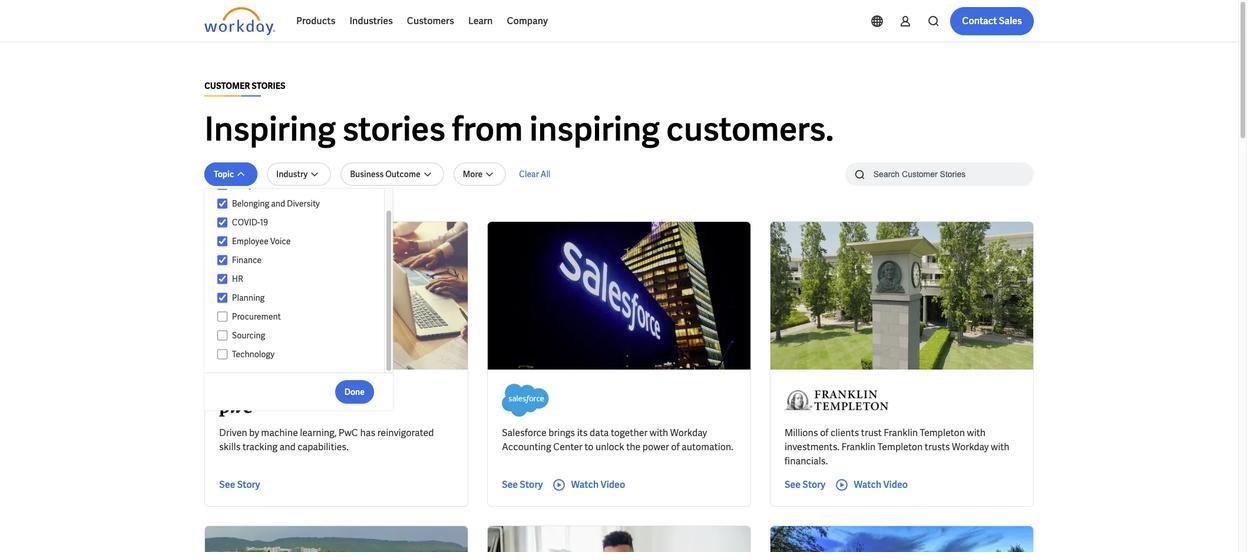 Task type: locate. For each thing, give the bounding box(es) containing it.
customer stories
[[204, 81, 285, 91]]

1 watch video from the left
[[571, 479, 625, 491]]

1 horizontal spatial see story link
[[502, 478, 543, 493]]

employee voice link
[[227, 235, 373, 249]]

story for millions of clients trust franklin templeton with investments. franklin templeton trusts workday with financials.
[[803, 479, 826, 491]]

franklin templeton companies, llc image
[[785, 384, 888, 417]]

video
[[601, 479, 625, 491], [883, 479, 908, 491]]

story down financials.
[[803, 479, 826, 491]]

salesforce
[[502, 427, 547, 440]]

0 horizontal spatial with
[[650, 427, 668, 440]]

1 horizontal spatial watch video link
[[835, 478, 908, 493]]

3 see from the left
[[785, 479, 801, 491]]

1 vertical spatial and
[[280, 441, 296, 454]]

driven by machine learning, pwc has reinvigorated skills tracking and capabilities.
[[219, 427, 434, 454]]

watch video link down millions of clients trust franklin templeton with investments. franklin templeton trusts workday with financials.
[[835, 478, 908, 493]]

clear
[[519, 169, 539, 180]]

story down accounting
[[520, 479, 543, 491]]

video for to
[[601, 479, 625, 491]]

see down financials.
[[785, 479, 801, 491]]

by
[[249, 427, 259, 440]]

of right the 'power'
[[671, 441, 680, 454]]

1 horizontal spatial with
[[967, 427, 986, 440]]

covid-19
[[232, 217, 268, 228]]

and down machine
[[280, 441, 296, 454]]

2 watch video link from the left
[[835, 478, 908, 493]]

done
[[345, 387, 365, 397]]

see story link
[[219, 478, 260, 493], [502, 478, 543, 493], [785, 478, 826, 493]]

watch video link
[[552, 478, 625, 493], [835, 478, 908, 493]]

watch video down to
[[571, 479, 625, 491]]

technology link
[[227, 348, 373, 362]]

topic
[[214, 169, 234, 180]]

and left diversity on the left of page
[[271, 199, 285, 209]]

0 horizontal spatial watch
[[571, 479, 599, 491]]

sales
[[999, 15, 1022, 27]]

business
[[350, 169, 384, 180]]

0 vertical spatial workday
[[670, 427, 707, 440]]

and
[[271, 199, 285, 209], [280, 441, 296, 454]]

contact
[[962, 15, 997, 27]]

see story link down skills
[[219, 478, 260, 493]]

see down skills
[[219, 479, 235, 491]]

video down millions of clients trust franklin templeton with investments. franklin templeton trusts workday with financials.
[[883, 479, 908, 491]]

0 vertical spatial franklin
[[884, 427, 918, 440]]

0 vertical spatial of
[[820, 427, 829, 440]]

pwc
[[339, 427, 358, 440]]

2 horizontal spatial see
[[785, 479, 801, 491]]

0 horizontal spatial watch video
[[571, 479, 625, 491]]

workday inside salesforce brings its data together with workday accounting center to unlock the power of automation.
[[670, 427, 707, 440]]

its
[[577, 427, 588, 440]]

clear all
[[519, 169, 551, 180]]

procurement link
[[227, 310, 373, 324]]

None checkbox
[[217, 217, 227, 228], [217, 236, 227, 247], [217, 293, 227, 303], [217, 312, 227, 322], [217, 217, 227, 228], [217, 236, 227, 247], [217, 293, 227, 303], [217, 312, 227, 322]]

story for salesforce brings its data together with workday accounting center to unlock the power of automation.
[[520, 479, 543, 491]]

see story for millions of clients trust franklin templeton with investments. franklin templeton trusts workday with financials.
[[785, 479, 826, 491]]

business outcome button
[[341, 163, 444, 186]]

contact sales link
[[951, 7, 1034, 35]]

watch video link for center
[[552, 478, 625, 493]]

1 vertical spatial of
[[671, 441, 680, 454]]

together
[[611, 427, 648, 440]]

see story down financials.
[[785, 479, 826, 491]]

3 story from the left
[[803, 479, 826, 491]]

2 story from the left
[[520, 479, 543, 491]]

inspiring
[[204, 108, 336, 151]]

2 horizontal spatial story
[[803, 479, 826, 491]]

see story link down financials.
[[785, 478, 826, 493]]

with
[[650, 427, 668, 440], [967, 427, 986, 440], [991, 441, 1010, 454]]

2 see story link from the left
[[502, 478, 543, 493]]

millions of clients trust franklin templeton with investments. franklin templeton trusts workday with financials.
[[785, 427, 1010, 468]]

1 vertical spatial workday
[[952, 441, 989, 454]]

0 horizontal spatial see story link
[[219, 478, 260, 493]]

investments.
[[785, 441, 840, 454]]

1 horizontal spatial video
[[883, 479, 908, 491]]

watch video link down to
[[552, 478, 625, 493]]

1 horizontal spatial watch video
[[854, 479, 908, 491]]

video down unlock
[[601, 479, 625, 491]]

go to the homepage image
[[204, 7, 275, 35]]

0 horizontal spatial of
[[671, 441, 680, 454]]

covid-19 link
[[227, 216, 373, 230]]

1 watch video link from the left
[[552, 478, 625, 493]]

0 horizontal spatial franklin
[[842, 441, 876, 454]]

workday right trusts
[[952, 441, 989, 454]]

1 vertical spatial franklin
[[842, 441, 876, 454]]

to
[[585, 441, 594, 454]]

results
[[220, 202, 248, 213]]

learning,
[[300, 427, 337, 440]]

0 horizontal spatial watch video link
[[552, 478, 625, 493]]

trust
[[861, 427, 882, 440]]

watch video down millions of clients trust franklin templeton with investments. franklin templeton trusts workday with financials.
[[854, 479, 908, 491]]

watch down millions of clients trust franklin templeton with investments. franklin templeton trusts workday with financials.
[[854, 479, 882, 491]]

1 horizontal spatial workday
[[952, 441, 989, 454]]

inspiring
[[530, 108, 660, 151]]

1 watch from the left
[[571, 479, 599, 491]]

templeton down trust
[[878, 441, 923, 454]]

all
[[541, 169, 551, 180]]

2 see story from the left
[[502, 479, 543, 491]]

products button
[[289, 7, 343, 35]]

see down accounting
[[502, 479, 518, 491]]

see for salesforce brings its data together with workday accounting center to unlock the power of automation.
[[502, 479, 518, 491]]

franklin down trust
[[842, 441, 876, 454]]

stories
[[342, 108, 446, 151]]

None checkbox
[[217, 180, 227, 190], [217, 199, 227, 209], [217, 255, 227, 266], [217, 274, 227, 285], [217, 331, 227, 341], [217, 349, 227, 360], [217, 180, 227, 190], [217, 199, 227, 209], [217, 255, 227, 266], [217, 274, 227, 285], [217, 331, 227, 341], [217, 349, 227, 360]]

2 watch from the left
[[854, 479, 882, 491]]

story
[[237, 479, 260, 491], [520, 479, 543, 491], [803, 479, 826, 491]]

procurement
[[232, 312, 281, 322]]

1 horizontal spatial of
[[820, 427, 829, 440]]

franklin right trust
[[884, 427, 918, 440]]

0 horizontal spatial see
[[219, 479, 235, 491]]

see story down skills
[[219, 479, 260, 491]]

watch down to
[[571, 479, 599, 491]]

products
[[296, 15, 335, 27]]

1 video from the left
[[601, 479, 625, 491]]

1 horizontal spatial see
[[502, 479, 518, 491]]

see story link for salesforce brings its data together with workday accounting center to unlock the power of automation.
[[502, 478, 543, 493]]

1 horizontal spatial story
[[520, 479, 543, 491]]

templeton
[[920, 427, 965, 440], [878, 441, 923, 454]]

customers
[[407, 15, 454, 27]]

0 horizontal spatial story
[[237, 479, 260, 491]]

learn
[[468, 15, 493, 27]]

0 horizontal spatial see story
[[219, 479, 260, 491]]

industry button
[[267, 163, 331, 186]]

see story down accounting
[[502, 479, 543, 491]]

1 story from the left
[[237, 479, 260, 491]]

industries
[[350, 15, 393, 27]]

3 see story from the left
[[785, 479, 826, 491]]

see story
[[219, 479, 260, 491], [502, 479, 543, 491], [785, 479, 826, 491]]

of
[[820, 427, 829, 440], [671, 441, 680, 454]]

technology
[[232, 349, 275, 360]]

learn button
[[461, 7, 500, 35]]

2 horizontal spatial see story link
[[785, 478, 826, 493]]

planning
[[232, 293, 265, 303]]

from
[[452, 108, 523, 151]]

1 horizontal spatial watch
[[854, 479, 882, 491]]

2 watch video from the left
[[854, 479, 908, 491]]

belonging and diversity
[[232, 199, 320, 209]]

story down tracking
[[237, 479, 260, 491]]

1 see from the left
[[219, 479, 235, 491]]

0 horizontal spatial video
[[601, 479, 625, 491]]

templeton up trusts
[[920, 427, 965, 440]]

see story link down accounting
[[502, 478, 543, 493]]

the
[[626, 441, 641, 454]]

2 see from the left
[[502, 479, 518, 491]]

salesforce.com image
[[502, 384, 549, 417]]

see
[[219, 479, 235, 491], [502, 479, 518, 491], [785, 479, 801, 491]]

capabilities.
[[298, 441, 349, 454]]

pricewaterhousecoopers global licensing services corporation (pwc) image
[[219, 384, 262, 417]]

workday up automation.
[[670, 427, 707, 440]]

0 horizontal spatial workday
[[670, 427, 707, 440]]

2 video from the left
[[883, 479, 908, 491]]

2 horizontal spatial with
[[991, 441, 1010, 454]]

automation.
[[682, 441, 734, 454]]

Search Customer Stories text field
[[867, 164, 1011, 184]]

trusts
[[925, 441, 950, 454]]

customer
[[204, 81, 250, 91]]

see story link for millions of clients trust franklin templeton with investments. franklin templeton trusts workday with financials.
[[785, 478, 826, 493]]

hr
[[232, 274, 243, 285]]

3 see story link from the left
[[785, 478, 826, 493]]

franklin
[[884, 427, 918, 440], [842, 441, 876, 454]]

of up investments.
[[820, 427, 829, 440]]

1 horizontal spatial see story
[[502, 479, 543, 491]]

2 horizontal spatial see story
[[785, 479, 826, 491]]

workday inside millions of clients trust franklin templeton with investments. franklin templeton trusts workday with financials.
[[952, 441, 989, 454]]

millions
[[785, 427, 818, 440]]

machine
[[261, 427, 298, 440]]



Task type: vqa. For each thing, say whether or not it's contained in the screenshot.
the of within The Salesforce Brings Its Data Together With Workday Accounting Center To Unlock The Power Of Automation.
no



Task type: describe. For each thing, give the bounding box(es) containing it.
contact sales
[[962, 15, 1022, 27]]

customers.
[[666, 108, 834, 151]]

covid-
[[232, 217, 260, 228]]

559
[[204, 202, 218, 213]]

employee voice
[[232, 236, 291, 247]]

0 vertical spatial templeton
[[920, 427, 965, 440]]

analytics link
[[227, 178, 373, 192]]

and inside the driven by machine learning, pwc has reinvigorated skills tracking and capabilities.
[[280, 441, 296, 454]]

salesforce brings its data together with workday accounting center to unlock the power of automation.
[[502, 427, 734, 454]]

industries button
[[343, 7, 400, 35]]

clients
[[831, 427, 859, 440]]

of inside millions of clients trust franklin templeton with investments. franklin templeton trusts workday with financials.
[[820, 427, 829, 440]]

watch video link for franklin
[[835, 478, 908, 493]]

video for templeton
[[883, 479, 908, 491]]

belonging and diversity link
[[227, 197, 373, 211]]

belonging
[[232, 199, 269, 209]]

inspiring stories from inspiring customers.
[[204, 108, 834, 151]]

1 horizontal spatial franklin
[[884, 427, 918, 440]]

employee
[[232, 236, 268, 247]]

see for millions of clients trust franklin templeton with investments. franklin templeton trusts workday with financials.
[[785, 479, 801, 491]]

company button
[[500, 7, 555, 35]]

voice
[[270, 236, 291, 247]]

sourcing link
[[227, 329, 373, 343]]

finance
[[232, 255, 262, 266]]

19
[[260, 217, 268, 228]]

driven
[[219, 427, 247, 440]]

has
[[360, 427, 376, 440]]

business outcome
[[350, 169, 420, 180]]

customers button
[[400, 7, 461, 35]]

accounting
[[502, 441, 551, 454]]

planning link
[[227, 291, 373, 305]]

unlock
[[596, 441, 624, 454]]

559 results
[[204, 202, 248, 213]]

more
[[463, 169, 483, 180]]

1 vertical spatial templeton
[[878, 441, 923, 454]]

power
[[643, 441, 669, 454]]

with inside salesforce brings its data together with workday accounting center to unlock the power of automation.
[[650, 427, 668, 440]]

topic button
[[204, 163, 258, 186]]

data
[[590, 427, 609, 440]]

watch for center
[[571, 479, 599, 491]]

watch video for templeton
[[854, 479, 908, 491]]

clear all button
[[516, 163, 554, 186]]

watch for franklin
[[854, 479, 882, 491]]

stories
[[252, 81, 285, 91]]

watch video for to
[[571, 479, 625, 491]]

diversity
[[287, 199, 320, 209]]

done button
[[335, 380, 374, 404]]

analytics
[[232, 180, 267, 190]]

financials.
[[785, 455, 828, 468]]

skills
[[219, 441, 241, 454]]

tracking
[[243, 441, 278, 454]]

outcome
[[385, 169, 420, 180]]

brings
[[549, 427, 575, 440]]

hr link
[[227, 272, 373, 286]]

1 see story from the left
[[219, 479, 260, 491]]

center
[[553, 441, 583, 454]]

industry
[[276, 169, 308, 180]]

of inside salesforce brings its data together with workday accounting center to unlock the power of automation.
[[671, 441, 680, 454]]

finance link
[[227, 253, 373, 268]]

1 see story link from the left
[[219, 478, 260, 493]]

see story for salesforce brings its data together with workday accounting center to unlock the power of automation.
[[502, 479, 543, 491]]

sourcing
[[232, 331, 265, 341]]

reinvigorated
[[378, 427, 434, 440]]

0 vertical spatial and
[[271, 199, 285, 209]]

more button
[[453, 163, 506, 186]]

company
[[507, 15, 548, 27]]



